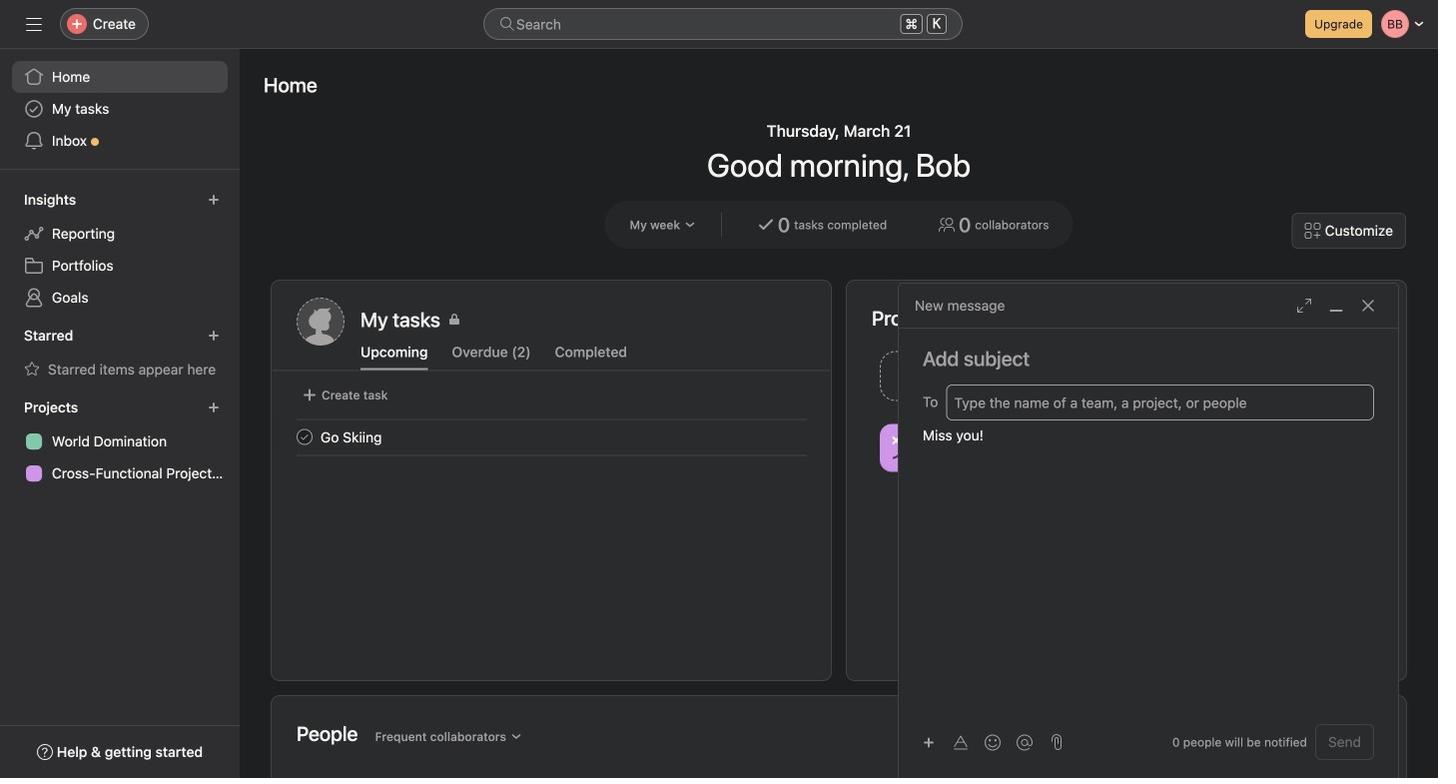 Task type: vqa. For each thing, say whether or not it's contained in the screenshot.
"Hide sidebar" Icon on the top of page
yes



Task type: describe. For each thing, give the bounding box(es) containing it.
global element
[[0, 49, 240, 169]]

insert an object image
[[923, 737, 935, 749]]

projects element
[[0, 390, 240, 493]]

rocket image
[[1147, 364, 1171, 388]]

insights element
[[0, 182, 240, 318]]

1 horizontal spatial list item
[[872, 346, 1127, 406]]

mark complete image
[[293, 425, 317, 449]]

expand popout to full screen image
[[1296, 298, 1312, 314]]

Search tasks, projects, and more text field
[[483, 8, 963, 40]]

0 horizontal spatial list item
[[273, 419, 831, 455]]

starred element
[[0, 318, 240, 390]]



Task type: locate. For each thing, give the bounding box(es) containing it.
add profile photo image
[[297, 298, 345, 346]]

toolbar
[[915, 728, 1043, 757]]

minimize image
[[1328, 298, 1344, 314]]

at mention image
[[1017, 735, 1033, 751]]

0 vertical spatial list item
[[872, 346, 1127, 406]]

1 vertical spatial list item
[[273, 419, 831, 455]]

add items to starred image
[[208, 330, 220, 342]]

new project or portfolio image
[[208, 401, 220, 413]]

line_and_symbols image
[[892, 436, 916, 460]]

Mark complete checkbox
[[293, 425, 317, 449]]

new insights image
[[208, 194, 220, 206]]

list item
[[872, 346, 1127, 406], [273, 419, 831, 455]]

None field
[[483, 8, 963, 40]]

hide sidebar image
[[26, 16, 42, 32]]

cell
[[950, 391, 1367, 414]]

Add subject text field
[[899, 345, 1398, 373]]

dialog
[[899, 284, 1398, 778]]

close image
[[1360, 298, 1376, 314]]



